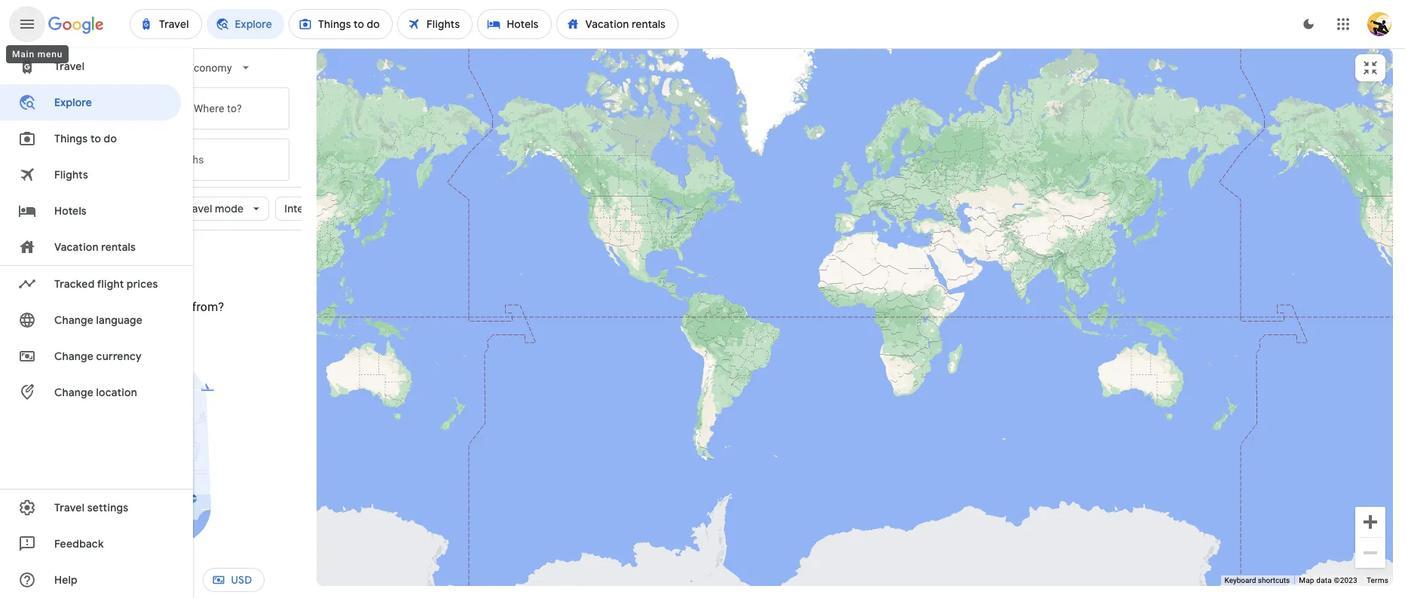 Task type: vqa. For each thing, say whether or not it's contained in the screenshot.
menu
yes



Task type: locate. For each thing, give the bounding box(es) containing it.
change currency
[[54, 350, 142, 364]]

hotels link
[[0, 193, 181, 229]]

travel inside popup button
[[183, 202, 212, 216]]

2 vertical spatial change
[[54, 386, 94, 400]]

the
[[117, 154, 132, 166]]

travel for travel settings
[[54, 502, 85, 515]]

travel
[[54, 60, 85, 73], [183, 202, 212, 216], [54, 502, 85, 515]]

change down tracked
[[54, 314, 94, 327]]

get started
[[122, 331, 180, 345]]

all filters
[[42, 202, 86, 216]]

map region
[[276, 0, 1406, 599]]

travel left mode
[[183, 202, 212, 216]]

filters form
[[0, 48, 302, 188]]

main menu
[[12, 49, 63, 60]]

menu
[[38, 49, 63, 60]]

change down change currency link
[[54, 386, 94, 400]]

usd button
[[203, 563, 264, 599]]

keyboard shortcuts button
[[1225, 576, 1291, 587]]

language
[[96, 314, 143, 327]]

feedback
[[54, 538, 104, 551]]

change currency link
[[0, 339, 181, 375]]

2 change from the top
[[54, 350, 94, 364]]

none field inside filters "form"
[[182, 54, 259, 81]]

where
[[78, 300, 112, 315]]

change up change location link
[[54, 350, 94, 364]]

things
[[54, 132, 88, 146]]

travel settings
[[54, 502, 128, 515]]

started
[[143, 331, 180, 345]]

change location
[[54, 386, 137, 400]]

3 change from the top
[[54, 386, 94, 400]]

get
[[122, 331, 141, 345]]

months
[[167, 154, 204, 166]]

travel up explore
[[54, 60, 85, 73]]

travel up feedback
[[54, 502, 85, 515]]

1 change from the top
[[54, 314, 94, 327]]

1 vertical spatial change
[[54, 350, 94, 364]]

terms
[[1367, 577, 1389, 585]]

to
[[90, 132, 101, 146]]

data
[[1317, 577, 1333, 585]]

vacation
[[54, 241, 99, 254]]

2 vertical spatial travel
[[54, 502, 85, 515]]

travel mode button
[[174, 191, 269, 227]]

(united
[[104, 574, 141, 588]]

keyboard
[[1225, 577, 1257, 585]]

0 vertical spatial change
[[54, 314, 94, 327]]

tracked flight prices link
[[0, 266, 181, 302]]

prices
[[127, 278, 158, 291]]

help link
[[0, 563, 181, 599]]

keyboard shortcuts
[[1225, 577, 1291, 585]]

1 vertical spatial travel
[[183, 202, 212, 216]]

settings
[[87, 502, 128, 515]]

hotels
[[54, 204, 87, 218]]

travel for travel
[[54, 60, 85, 73]]

©2023
[[1335, 577, 1358, 585]]

change location link
[[0, 375, 181, 411]]

where are you flying from?
[[78, 300, 224, 315]]

usd
[[231, 574, 252, 588]]

flights link
[[0, 157, 181, 193]]

0 vertical spatial travel
[[54, 60, 85, 73]]

change
[[54, 314, 94, 327], [54, 350, 94, 364], [54, 386, 94, 400]]

main
[[12, 49, 35, 60]]

are
[[116, 300, 133, 315]]

you
[[136, 300, 156, 315]]

tracked
[[54, 278, 95, 291]]

flying
[[159, 300, 189, 315]]

tracked flight prices
[[54, 278, 158, 291]]

None field
[[182, 54, 259, 81]]



Task type: describe. For each thing, give the bounding box(es) containing it.
travel mode
[[183, 202, 244, 216]]

in
[[106, 154, 114, 166]]

location
[[96, 386, 137, 400]]

travel settings link
[[0, 490, 181, 526]]

english (united states)
[[66, 574, 178, 588]]

feedback link
[[0, 526, 181, 563]]

do
[[104, 132, 117, 146]]

vacation rentals link
[[0, 229, 181, 266]]

change for change location
[[54, 386, 94, 400]]

week
[[59, 154, 84, 166]]

english (united states) button
[[37, 569, 190, 593]]

currency
[[96, 350, 142, 364]]

help
[[54, 574, 78, 588]]

flights
[[54, 168, 88, 182]]

explore link
[[0, 84, 181, 121]]

from?
[[192, 300, 224, 315]]

things to do link
[[0, 121, 181, 157]]

travel link
[[0, 48, 181, 84]]

6
[[159, 154, 165, 166]]

main menu image
[[18, 15, 36, 33]]

get started button
[[116, 326, 186, 350]]

loading results progress bar
[[0, 48, 1406, 51]]

Where to? text field
[[154, 87, 290, 130]]

shortcuts
[[1259, 577, 1291, 585]]

things to do
[[54, 132, 117, 146]]

travel for travel mode
[[183, 202, 212, 216]]

all
[[42, 202, 55, 216]]

states)
[[143, 574, 178, 588]]

next
[[135, 154, 156, 166]]

rentals
[[101, 241, 136, 254]]

1-week trip in the next 6 months button
[[12, 139, 290, 181]]

explore
[[54, 96, 92, 109]]

1-week trip in the next 6 months
[[50, 154, 204, 166]]

map data ©2023
[[1300, 577, 1358, 585]]

trip
[[87, 154, 103, 166]]

english
[[66, 574, 102, 588]]

mode
[[215, 202, 244, 216]]

change for change currency
[[54, 350, 94, 364]]

interests
[[285, 202, 329, 216]]

flight
[[97, 278, 124, 291]]

filters
[[57, 202, 86, 216]]

all filters button
[[14, 197, 99, 221]]

1-
[[50, 154, 59, 166]]

interests button
[[275, 191, 355, 227]]

view smaller map image
[[1362, 59, 1380, 77]]

terms link
[[1367, 577, 1389, 585]]

map
[[1300, 577, 1315, 585]]

change appearance image
[[1291, 6, 1328, 42]]

vacation rentals
[[54, 241, 136, 254]]

change for change language
[[54, 314, 94, 327]]

change language link
[[0, 302, 181, 339]]

change language
[[54, 314, 143, 327]]



